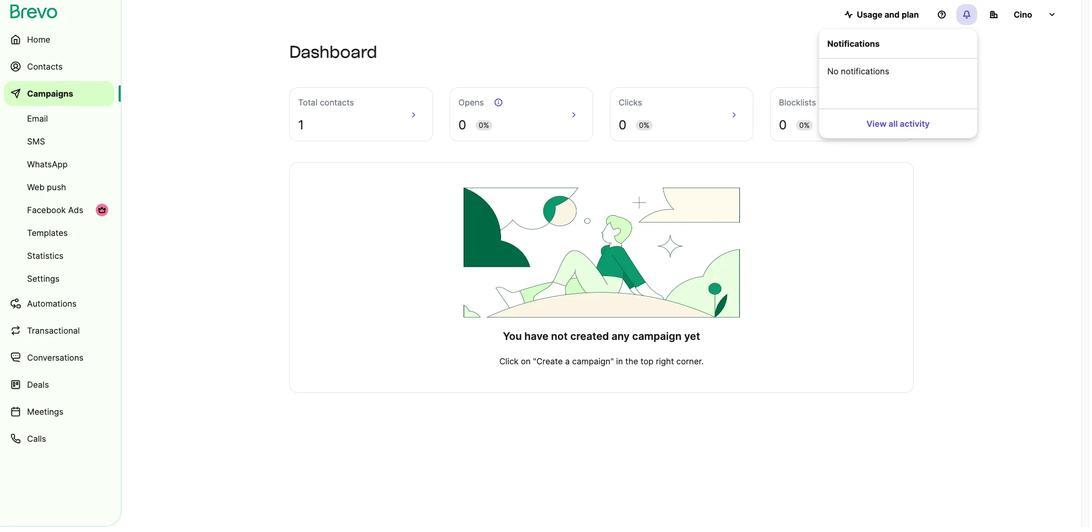 Task type: describe. For each thing, give the bounding box(es) containing it.
click
[[500, 357, 519, 367]]

0% for clicks
[[639, 121, 650, 130]]

any
[[612, 331, 630, 343]]

created
[[570, 331, 609, 343]]

deals
[[27, 380, 49, 390]]

statistics
[[27, 251, 63, 261]]

contacts
[[27, 61, 63, 72]]

"create
[[533, 357, 563, 367]]

settings link
[[4, 269, 115, 289]]

facebook
[[27, 205, 66, 215]]

settings
[[27, 274, 60, 284]]

usage
[[857, 9, 883, 20]]

automations link
[[4, 291, 115, 316]]

yet
[[684, 331, 700, 343]]

transactional link
[[4, 319, 115, 344]]

view all activity link
[[823, 113, 973, 134]]

0% for blocklists
[[799, 121, 810, 130]]

whatsapp link
[[4, 154, 115, 175]]

create a campaign
[[830, 47, 906, 57]]

campaign inside button
[[866, 47, 906, 57]]

email link
[[4, 108, 115, 129]]

the
[[626, 357, 638, 367]]

blocklists
[[779, 97, 816, 108]]

opens
[[459, 97, 484, 108]]

create a campaign button
[[822, 42, 914, 62]]

automations
[[27, 299, 77, 309]]

view all activity
[[867, 119, 930, 129]]

calls
[[27, 434, 46, 445]]

top
[[641, 357, 654, 367]]

push
[[47, 182, 66, 193]]

whatsapp
[[27, 159, 68, 170]]

ads
[[68, 205, 83, 215]]

left___rvooi image
[[98, 206, 106, 214]]

transactional
[[27, 326, 80, 336]]

clicks
[[619, 97, 642, 108]]

templates
[[27, 228, 68, 238]]

1
[[298, 118, 304, 133]]

usage and plan button
[[836, 4, 928, 25]]

usage and plan
[[857, 9, 919, 20]]

1 vertical spatial a
[[565, 357, 570, 367]]

plan
[[902, 9, 919, 20]]

click on "create a campaign" in the top right corner.
[[500, 357, 704, 367]]

notifications
[[828, 39, 880, 49]]

on
[[521, 357, 531, 367]]

facebook ads
[[27, 205, 83, 215]]

a inside create a campaign button
[[859, 47, 864, 57]]



Task type: locate. For each thing, give the bounding box(es) containing it.
0 horizontal spatial 0
[[459, 118, 466, 133]]

a
[[859, 47, 864, 57], [565, 357, 570, 367]]

email
[[27, 113, 48, 124]]

have
[[525, 331, 549, 343]]

0 down opens
[[459, 118, 466, 133]]

notifications
[[841, 66, 890, 77]]

home
[[27, 34, 50, 45]]

no notifications
[[828, 66, 890, 77]]

cino
[[1014, 9, 1033, 20]]

0 horizontal spatial 0%
[[479, 121, 489, 130]]

0 for clicks
[[619, 118, 627, 133]]

view
[[867, 119, 887, 129]]

1 0 from the left
[[459, 118, 466, 133]]

1 horizontal spatial a
[[859, 47, 864, 57]]

no
[[828, 66, 839, 77]]

campaign"
[[572, 357, 614, 367]]

0 vertical spatial a
[[859, 47, 864, 57]]

create
[[830, 47, 857, 57]]

total contacts
[[298, 97, 354, 108]]

campaign
[[866, 47, 906, 57], [632, 331, 682, 343]]

2 0% from the left
[[639, 121, 650, 130]]

you
[[503, 331, 522, 343]]

contacts
[[320, 97, 354, 108]]

not
[[551, 331, 568, 343]]

corner.
[[677, 357, 704, 367]]

1 vertical spatial campaign
[[632, 331, 682, 343]]

3 0% from the left
[[799, 121, 810, 130]]

contacts link
[[4, 54, 115, 79]]

web push link
[[4, 177, 115, 198]]

templates link
[[4, 223, 115, 244]]

home link
[[4, 27, 115, 52]]

all
[[889, 119, 898, 129]]

1 horizontal spatial campaign
[[866, 47, 906, 57]]

calls link
[[4, 427, 115, 452]]

you have not created any campaign yet
[[503, 331, 700, 343]]

1 horizontal spatial 0%
[[639, 121, 650, 130]]

in
[[616, 357, 623, 367]]

campaign up the right
[[632, 331, 682, 343]]

0% down opens
[[479, 121, 489, 130]]

dashboard
[[289, 42, 377, 62]]

0 for blocklists
[[779, 118, 787, 133]]

campaign up notifications
[[866, 47, 906, 57]]

2 horizontal spatial 0
[[779, 118, 787, 133]]

0%
[[479, 121, 489, 130], [639, 121, 650, 130], [799, 121, 810, 130]]

and
[[885, 9, 900, 20]]

activity
[[900, 119, 930, 129]]

statistics link
[[4, 246, 115, 266]]

1 horizontal spatial 0
[[619, 118, 627, 133]]

0
[[459, 118, 466, 133], [619, 118, 627, 133], [779, 118, 787, 133]]

meetings
[[27, 407, 63, 417]]

meetings link
[[4, 400, 115, 425]]

0 vertical spatial campaign
[[866, 47, 906, 57]]

0% down blocklists
[[799, 121, 810, 130]]

conversations link
[[4, 346, 115, 371]]

sms
[[27, 136, 45, 147]]

right
[[656, 357, 674, 367]]

campaigns
[[27, 88, 73, 99]]

facebook ads link
[[4, 200, 115, 221]]

2 0 from the left
[[619, 118, 627, 133]]

1 0% from the left
[[479, 121, 489, 130]]

0 horizontal spatial campaign
[[632, 331, 682, 343]]

sms link
[[4, 131, 115, 152]]

a right create
[[859, 47, 864, 57]]

3 0 from the left
[[779, 118, 787, 133]]

cino button
[[982, 4, 1065, 25]]

a right "create at the bottom of the page
[[565, 357, 570, 367]]

0 down clicks
[[619, 118, 627, 133]]

0 down blocklists
[[779, 118, 787, 133]]

campaigns link
[[4, 81, 115, 106]]

web
[[27, 182, 45, 193]]

0 horizontal spatial a
[[565, 357, 570, 367]]

2 horizontal spatial 0%
[[799, 121, 810, 130]]

web push
[[27, 182, 66, 193]]

0% down clicks
[[639, 121, 650, 130]]

conversations
[[27, 353, 83, 363]]

deals link
[[4, 373, 115, 398]]

total
[[298, 97, 318, 108]]



Task type: vqa. For each thing, say whether or not it's contained in the screenshot.
2nd Manage
no



